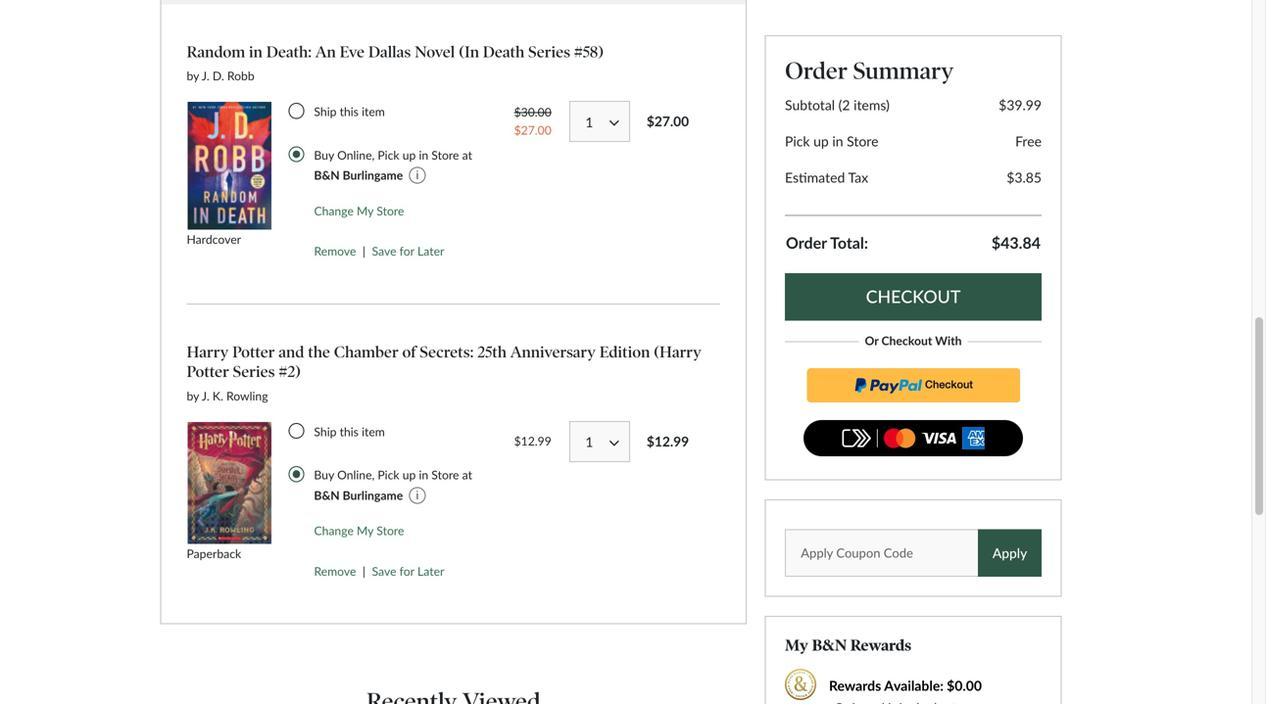 Task type: locate. For each thing, give the bounding box(es) containing it.
1 vertical spatial remove |
[[314, 565, 366, 579]]

0 horizontal spatial series
[[233, 363, 275, 382]]

b&n burlingame
[[314, 168, 403, 182], [314, 489, 403, 503]]

death:
[[266, 42, 312, 62]]

1 vertical spatial this
[[340, 425, 359, 439]]

title: random in death: an eve dallas novel (in death series #58) image
[[187, 101, 273, 231]]

1 1 link from the top
[[570, 101, 630, 142]]

remove link for d.
[[314, 244, 356, 258]]

1 change from the top
[[314, 204, 354, 218]]

in inside the random in death: an eve dallas novel (in death series #58) by j. d. robb
[[249, 42, 263, 62]]

None submit
[[785, 273, 1042, 321]]

this
[[340, 104, 359, 119], [340, 425, 359, 439]]

item down the random in death: an eve dallas novel (in death series #58) by j. d. robb
[[362, 104, 385, 119]]

2 | from the top
[[363, 565, 366, 579]]

remove for #2)
[[314, 565, 356, 579]]

anniversary
[[511, 343, 596, 362]]

1 horizontal spatial $27.00
[[647, 113, 689, 130]]

this down eve at the left of page
[[340, 104, 359, 119]]

0 vertical spatial buy
[[314, 148, 334, 162]]

order for order total :
[[786, 233, 827, 252]]

$43.84
[[992, 233, 1041, 252]]

novel
[[415, 42, 455, 62]]

0 vertical spatial online,
[[337, 148, 375, 162]]

1 down "anniversary"
[[586, 434, 594, 451]]

1 by from the top
[[187, 69, 199, 83]]

2 change my store from the top
[[314, 524, 404, 538]]

in
[[249, 42, 263, 62], [833, 133, 844, 149], [419, 148, 429, 162], [419, 468, 429, 482]]

this for chamber
[[340, 425, 359, 439]]

$30.00 $27.00
[[514, 105, 552, 137]]

(2 items)
[[839, 96, 890, 113]]

this down chamber
[[340, 425, 359, 439]]

2 ship from the top
[[314, 425, 337, 439]]

by left k.
[[187, 389, 199, 403]]

0 vertical spatial buy online, pick up in store at b&n burlingame
[[314, 148, 473, 182]]

potter left and
[[232, 343, 275, 362]]

None text field
[[785, 530, 1042, 577]]

buy online, pick up in store at b&n burlingame
[[314, 148, 473, 182], [314, 468, 473, 503]]

series left #58)
[[528, 42, 571, 62]]

1 remove from the top
[[314, 244, 356, 258]]

0 vertical spatial remove link
[[314, 244, 356, 258]]

rewards down my b&n rewards
[[829, 678, 882, 694]]

1 change my store from the top
[[314, 204, 404, 218]]

$12.99 down (harry
[[647, 434, 689, 450]]

up
[[814, 133, 829, 149], [403, 148, 416, 162], [403, 468, 416, 482]]

harry potter and the chamber of secrets: 25th anniversary edition (harry potter series #2) by j. k. rowling
[[187, 343, 702, 403]]

eve
[[340, 42, 365, 62]]

0 vertical spatial b&n burlingame
[[314, 168, 403, 182]]

online, for eve
[[337, 148, 375, 162]]

item for chamber
[[362, 425, 385, 439]]

1 buy from the top
[[314, 148, 334, 162]]

subtotal
[[785, 96, 835, 113]]

change for the
[[314, 524, 354, 538]]

change my store link
[[289, 204, 404, 218], [289, 524, 404, 538]]

1 item from the top
[[362, 104, 385, 119]]

remove link for #2)
[[314, 565, 356, 579]]

1 vertical spatial remove link
[[314, 565, 356, 579]]

1 vertical spatial potter
[[187, 363, 229, 382]]

1 for series
[[586, 114, 594, 130]]

0 vertical spatial at
[[462, 148, 473, 162]]

0 vertical spatial order
[[785, 56, 848, 85]]

0 vertical spatial this
[[340, 104, 359, 119]]

$12.99 down "anniversary"
[[514, 434, 552, 449]]

j. left d.
[[202, 69, 210, 83]]

0 horizontal spatial $12.99
[[514, 434, 552, 449]]

1 link for series
[[570, 101, 630, 142]]

potter
[[232, 343, 275, 362], [187, 363, 229, 382]]

1 b&n burlingame from the top
[[314, 168, 403, 182]]

2 online, from the top
[[337, 468, 375, 482]]

random in death: an eve dallas novel (in death series #58) by j. d. robb
[[187, 42, 604, 83]]

rewards up rewards available: $0.00
[[851, 637, 912, 656]]

pick for random in death: an eve dallas novel (in death series #58)
[[378, 148, 400, 162]]

buy right title: harry potter and the chamber of secrets: 25th anniversary edition (harry potter series #2) image
[[314, 468, 334, 482]]

1 horizontal spatial potter
[[232, 343, 275, 362]]

#2)
[[279, 363, 301, 382]]

1 vertical spatial my
[[357, 524, 374, 538]]

2 change from the top
[[314, 524, 354, 538]]

remove for d.
[[314, 244, 356, 258]]

change my store
[[314, 204, 404, 218], [314, 524, 404, 538]]

available:
[[884, 678, 944, 694]]

0 vertical spatial my
[[357, 204, 374, 218]]

membership stamp round icon image
[[785, 669, 817, 701]]

|
[[363, 244, 366, 258], [363, 565, 366, 579]]

1 link right $30.00 $27.00
[[570, 101, 630, 142]]

1 change my store link from the top
[[289, 204, 404, 218]]

order for order summary
[[785, 56, 848, 85]]

$12.99
[[647, 434, 689, 450], [514, 434, 552, 449]]

j. left k.
[[202, 389, 210, 403]]

ship this item down eve at the left of page
[[314, 104, 385, 119]]

series
[[528, 42, 571, 62], [233, 363, 275, 382]]

order total :
[[786, 233, 869, 252]]

2 buy from the top
[[314, 468, 334, 482]]

buy
[[314, 148, 334, 162], [314, 468, 334, 482]]

2 change my store link from the top
[[289, 524, 404, 538]]

1 ship from the top
[[314, 104, 337, 119]]

1 vertical spatial 1
[[586, 434, 594, 451]]

rewards
[[851, 637, 912, 656], [829, 678, 882, 694]]

1 right $30.00 $27.00
[[586, 114, 594, 130]]

harry
[[187, 343, 229, 362]]

1 vertical spatial 1 link
[[570, 421, 630, 462]]

2 j. from the top
[[202, 389, 210, 403]]

ship this item for eve
[[314, 104, 385, 119]]

0 vertical spatial by
[[187, 69, 199, 83]]

remove |
[[314, 244, 366, 258], [314, 565, 366, 579]]

1 vertical spatial item
[[362, 425, 385, 439]]

1 remove | from the top
[[314, 244, 366, 258]]

0 vertical spatial remove |
[[314, 244, 366, 258]]

(in
[[459, 42, 479, 62]]

ship
[[314, 104, 337, 119], [314, 425, 337, 439]]

1 link down 'edition'
[[570, 421, 630, 462]]

estimated tax
[[785, 169, 869, 186]]

1 vertical spatial at
[[462, 468, 473, 482]]

item
[[362, 104, 385, 119], [362, 425, 385, 439]]

1 1 from the top
[[586, 114, 594, 130]]

this for eve
[[340, 104, 359, 119]]

1 vertical spatial change my store link
[[289, 524, 404, 538]]

my
[[357, 204, 374, 218], [357, 524, 374, 538], [785, 637, 809, 656]]

2 1 link from the top
[[570, 421, 630, 462]]

ship this item
[[314, 104, 385, 119], [314, 425, 385, 439]]

0 vertical spatial item
[[362, 104, 385, 119]]

1 vertical spatial j.
[[202, 389, 210, 403]]

online,
[[337, 148, 375, 162], [337, 468, 375, 482]]

ship down the an
[[314, 104, 337, 119]]

0 vertical spatial ship
[[314, 104, 337, 119]]

0 vertical spatial 1
[[586, 114, 594, 130]]

b&n burlingame for chamber
[[314, 489, 403, 503]]

1 vertical spatial online,
[[337, 468, 375, 482]]

ship this item down chamber
[[314, 425, 385, 439]]

0 vertical spatial remove
[[314, 244, 356, 258]]

1
[[586, 114, 594, 130], [586, 434, 594, 451]]

hardcover
[[187, 232, 241, 247]]

0 vertical spatial series
[[528, 42, 571, 62]]

1 vertical spatial change my store
[[314, 524, 404, 538]]

0 vertical spatial |
[[363, 244, 366, 258]]

1 for edition
[[586, 434, 594, 451]]

remove
[[314, 244, 356, 258], [314, 565, 356, 579]]

2 remove | from the top
[[314, 565, 366, 579]]

| for eve
[[363, 244, 366, 258]]

ship for the
[[314, 425, 337, 439]]

1 vertical spatial remove
[[314, 565, 356, 579]]

1 vertical spatial order
[[786, 233, 827, 252]]

1 buy online, pick up in store at b&n burlingame from the top
[[314, 148, 473, 182]]

$27.00
[[647, 113, 689, 130], [514, 123, 552, 137]]

series up rowling
[[233, 363, 275, 382]]

order up the subtotal
[[785, 56, 848, 85]]

free
[[1016, 133, 1042, 149]]

store
[[847, 133, 879, 149], [432, 148, 459, 162], [377, 204, 404, 218], [432, 468, 459, 482], [377, 524, 404, 538]]

1 vertical spatial rewards
[[829, 678, 882, 694]]

1 vertical spatial by
[[187, 389, 199, 403]]

1 vertical spatial ship this item
[[314, 425, 385, 439]]

up for random in death: an eve dallas novel (in death series #58)
[[403, 148, 416, 162]]

2 item from the top
[[362, 425, 385, 439]]

1 vertical spatial change
[[314, 524, 354, 538]]

(harry
[[654, 343, 702, 362]]

rewards available: $0.00
[[829, 678, 982, 694]]

2 b&n burlingame from the top
[[314, 489, 403, 503]]

online, for chamber
[[337, 468, 375, 482]]

0 vertical spatial change
[[314, 204, 354, 218]]

harry potter and the chamber of secrets: 25th anniversary edition (harry potter series #2) link
[[187, 343, 721, 383]]

1 remove link from the top
[[314, 244, 356, 258]]

2 remove from the top
[[314, 565, 356, 579]]

0 vertical spatial change my store
[[314, 204, 404, 218]]

j.
[[202, 69, 210, 83], [202, 389, 210, 403]]

1 vertical spatial series
[[233, 363, 275, 382]]

order left total
[[786, 233, 827, 252]]

1 vertical spatial buy
[[314, 468, 334, 482]]

b&n
[[812, 637, 847, 656]]

potter down the harry
[[187, 363, 229, 382]]

1 j. from the top
[[202, 69, 210, 83]]

by
[[187, 69, 199, 83], [187, 389, 199, 403]]

subtotal (2 items)
[[785, 96, 890, 113]]

0 vertical spatial j.
[[202, 69, 210, 83]]

2 1 from the top
[[586, 434, 594, 451]]

1 at from the top
[[462, 148, 473, 162]]

remove link
[[314, 244, 356, 258], [314, 565, 356, 579]]

k.
[[213, 389, 223, 403]]

0 vertical spatial ship this item
[[314, 104, 385, 119]]

1 | from the top
[[363, 244, 366, 258]]

2 ship this item from the top
[[314, 425, 385, 439]]

pick
[[785, 133, 810, 149], [378, 148, 400, 162], [378, 468, 400, 482]]

2 at from the top
[[462, 468, 473, 482]]

1 vertical spatial |
[[363, 565, 366, 579]]

0 vertical spatial 1 link
[[570, 101, 630, 142]]

series inside 'harry potter and the chamber of secrets: 25th anniversary edition (harry potter series #2) by j. k. rowling'
[[233, 363, 275, 382]]

1 vertical spatial buy online, pick up in store at b&n burlingame
[[314, 468, 473, 503]]

by left d.
[[187, 69, 199, 83]]

buy for the
[[314, 468, 334, 482]]

pick up in store
[[785, 133, 879, 149]]

1 vertical spatial b&n burlingame
[[314, 489, 403, 503]]

total
[[831, 233, 865, 252]]

1 ship this item from the top
[[314, 104, 385, 119]]

| for chamber
[[363, 565, 366, 579]]

2 remove link from the top
[[314, 565, 356, 579]]

pick for harry potter and the chamber of secrets: 25th anniversary edition (harry potter series #2)
[[378, 468, 400, 482]]

change
[[314, 204, 354, 218], [314, 524, 354, 538]]

summary
[[854, 56, 954, 85]]

1 link
[[570, 101, 630, 142], [570, 421, 630, 462]]

ship down the
[[314, 425, 337, 439]]

:
[[865, 233, 869, 252]]

apply
[[993, 545, 1028, 562]]

2 by from the top
[[187, 389, 199, 403]]

buy right "title: random in death: an eve dallas novel (in death series #58)" image
[[314, 148, 334, 162]]

2 this from the top
[[340, 425, 359, 439]]

0 vertical spatial change my store link
[[289, 204, 404, 218]]

1 horizontal spatial $12.99
[[647, 434, 689, 450]]

order
[[785, 56, 848, 85], [786, 233, 827, 252]]

1 this from the top
[[340, 104, 359, 119]]

1 online, from the top
[[337, 148, 375, 162]]

2 buy online, pick up in store at b&n burlingame from the top
[[314, 468, 473, 503]]

item down chamber
[[362, 425, 385, 439]]

$3.85
[[1007, 169, 1042, 186]]

1 horizontal spatial series
[[528, 42, 571, 62]]

at
[[462, 148, 473, 162], [462, 468, 473, 482]]

chamber
[[334, 343, 399, 362]]

1 vertical spatial ship
[[314, 425, 337, 439]]



Task type: vqa. For each thing, say whether or not it's contained in the screenshot.
hilarious.
no



Task type: describe. For each thing, give the bounding box(es) containing it.
robb
[[227, 69, 255, 83]]

death
[[483, 42, 525, 62]]

by inside 'harry potter and the chamber of secrets: 25th anniversary edition (harry potter series #2) by j. k. rowling'
[[187, 389, 199, 403]]

secrets:
[[420, 343, 474, 362]]

ship for an
[[314, 104, 337, 119]]

the
[[308, 343, 330, 362]]

#58)
[[574, 42, 604, 62]]

up for harry potter and the chamber of secrets: 25th anniversary edition (harry potter series #2)
[[403, 468, 416, 482]]

random in death: an eve dallas novel (in death series #58) link
[[187, 42, 604, 62]]

rowling
[[226, 389, 268, 403]]

edition
[[600, 343, 650, 362]]

change my store link for eve
[[289, 204, 404, 218]]

paperback
[[187, 547, 241, 561]]

item for eve
[[362, 104, 385, 119]]

buy online, pick up in store at b&n burlingame for dallas
[[314, 148, 473, 182]]

an
[[315, 42, 336, 62]]

ship this item for chamber
[[314, 425, 385, 439]]

tax
[[848, 169, 869, 186]]

change my store for eve
[[314, 204, 404, 218]]

title: harry potter and the chamber of secrets: 25th anniversary edition (harry potter series #2) image
[[187, 421, 273, 546]]

my b&n rewards
[[785, 637, 912, 656]]

change my store link for chamber
[[289, 524, 404, 538]]

0 horizontal spatial $27.00
[[514, 123, 552, 137]]

b&n burlingame for eve
[[314, 168, 403, 182]]

0 vertical spatial potter
[[232, 343, 275, 362]]

buy online, pick up in store at b&n burlingame for of
[[314, 468, 473, 503]]

at for (in
[[462, 148, 473, 162]]

2 vertical spatial my
[[785, 637, 809, 656]]

order summary
[[785, 56, 954, 85]]

0 vertical spatial rewards
[[851, 637, 912, 656]]

apply button
[[978, 530, 1042, 577]]

of
[[402, 343, 416, 362]]

remove | for d.
[[314, 244, 366, 258]]

my for eve
[[357, 204, 374, 218]]

masterpass image
[[804, 421, 1023, 457]]

change for an
[[314, 204, 354, 218]]

j. inside the random in death: an eve dallas novel (in death series #58) by j. d. robb
[[202, 69, 210, 83]]

estimated
[[785, 169, 845, 186]]

remove | for #2)
[[314, 565, 366, 579]]

$0.00
[[947, 678, 982, 694]]

series inside the random in death: an eve dallas novel (in death series #58) by j. d. robb
[[528, 42, 571, 62]]

random
[[187, 42, 245, 62]]

by inside the random in death: an eve dallas novel (in death series #58) by j. d. robb
[[187, 69, 199, 83]]

and
[[279, 343, 304, 362]]

1 link for edition
[[570, 421, 630, 462]]

my for chamber
[[357, 524, 374, 538]]

$39.99
[[999, 96, 1042, 113]]

j. inside 'harry potter and the chamber of secrets: 25th anniversary edition (harry potter series #2) by j. k. rowling'
[[202, 389, 210, 403]]

25th
[[478, 343, 507, 362]]

0 horizontal spatial potter
[[187, 363, 229, 382]]

dallas
[[368, 42, 411, 62]]

at for 25th
[[462, 468, 473, 482]]

buy for an
[[314, 148, 334, 162]]

$30.00
[[514, 105, 552, 119]]

d.
[[213, 69, 224, 83]]

change my store for chamber
[[314, 524, 404, 538]]



